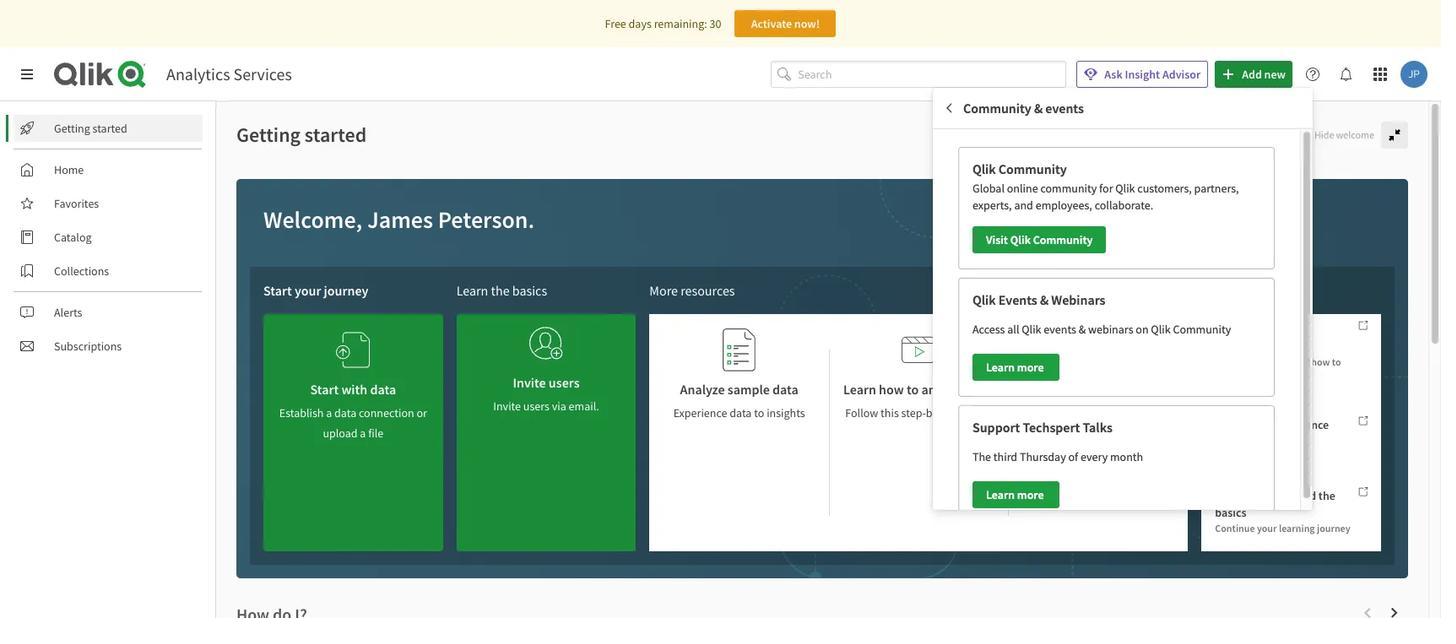 Task type: vqa. For each thing, say whether or not it's contained in the screenshot.


Task type: describe. For each thing, give the bounding box(es) containing it.
navigation pane element
[[0, 108, 215, 367]]

analyze inside 'mobile app experience analyze on the go'
[[1216, 434, 1249, 447]]

see
[[1032, 405, 1050, 421]]

collections link
[[14, 258, 203, 285]]

insights
[[767, 405, 806, 421]]

to inside analyze sample data experience data to insights
[[754, 405, 765, 421]]

mobile
[[1216, 417, 1250, 433]]

file
[[368, 426, 384, 441]]

start your journey
[[264, 282, 369, 299]]

can
[[1133, 405, 1151, 421]]

collaborate.
[[1095, 198, 1154, 213]]

learn inside get started with visualizations learn about apps and how to create one
[[1216, 356, 1240, 368]]

services
[[234, 63, 292, 84]]

the
[[973, 450, 992, 465]]

learn more for techspert
[[987, 487, 1047, 503]]

analytics services
[[166, 63, 292, 84]]

sample
[[728, 381, 770, 398]]

free
[[605, 16, 627, 31]]

explore
[[1048, 381, 1092, 398]]

access
[[973, 322, 1006, 337]]

qlik community global online community for qlik customers, partners, experts, and employees, collaborate.
[[973, 160, 1242, 213]]

1 horizontal spatial started
[[305, 122, 367, 148]]

month
[[1111, 450, 1144, 465]]

get started with visualizations learn about apps and how to create one
[[1216, 322, 1342, 384]]

access all qlik events & webinars on qlik community
[[973, 322, 1232, 337]]

what
[[1052, 405, 1077, 421]]

analytics
[[166, 63, 230, 84]]

experience
[[1274, 417, 1330, 433]]

continue
[[1216, 522, 1256, 534]]

to inside get started with visualizations learn about apps and how to create one
[[1333, 356, 1342, 368]]

visualizations
[[1216, 339, 1285, 354]]

one
[[1245, 372, 1261, 384]]

community inside button
[[1034, 232, 1093, 247]]

partners,
[[1195, 181, 1240, 196]]

this
[[881, 405, 899, 421]]

techspert
[[1023, 419, 1081, 436]]

more resources
[[650, 282, 735, 299]]

activate
[[751, 16, 792, 31]]

and inside qlik community global online community for qlik customers, partners, experts, and employees, collaborate.
[[1015, 198, 1034, 213]]

activate now! link
[[735, 10, 837, 37]]

welcome
[[1337, 128, 1375, 141]]

customers,
[[1138, 181, 1192, 196]]

resources
[[681, 282, 735, 299]]

journey inside onboarding beyond the basics continue your learning journey
[[1318, 522, 1351, 534]]

advisor
[[1163, 67, 1201, 82]]

community
[[1041, 181, 1098, 196]]

app
[[1252, 417, 1272, 433]]

now!
[[795, 16, 820, 31]]

qlik up access
[[973, 291, 996, 308]]

analyze
[[922, 381, 966, 398]]

about
[[1242, 356, 1268, 368]]

hide welcome
[[1315, 128, 1375, 141]]

analytics services element
[[166, 63, 292, 84]]

subscriptions
[[54, 339, 122, 354]]

add
[[1243, 67, 1263, 82]]

visit qlik community
[[987, 232, 1093, 247]]

learn down peterson.
[[457, 282, 489, 299]]

visit
[[987, 232, 1008, 247]]

learn more button for events
[[973, 354, 1060, 381]]

qlik inside button
[[1011, 232, 1031, 247]]

support
[[973, 419, 1021, 436]]

qlik inside explore the demo see what qlik sense can do
[[1079, 405, 1099, 421]]

invite users image
[[530, 321, 563, 366]]

subscriptions link
[[14, 333, 203, 360]]

james peterson image
[[1401, 61, 1428, 88]]

getting started inside the welcome, james peterson. main content
[[237, 122, 367, 148]]

start with data establish a data connection or upload a file
[[279, 381, 427, 441]]

getting inside the welcome, james peterson. main content
[[237, 122, 301, 148]]

on inside 'mobile app experience analyze on the go'
[[1251, 434, 1263, 447]]

to inside 'learn how to analyze data follow this step-by-step video'
[[907, 381, 919, 398]]

establish
[[279, 405, 324, 421]]

demo
[[1116, 381, 1150, 398]]

data inside 'learn how to analyze data follow this step-by-step video'
[[969, 381, 995, 398]]

getting started inside navigation pane element
[[54, 121, 127, 136]]

apps
[[1270, 356, 1291, 368]]

catalog link
[[14, 224, 203, 251]]

on inside group
[[1136, 322, 1149, 337]]

insight
[[1126, 67, 1161, 82]]

via
[[552, 399, 567, 414]]

explore the demo image
[[1082, 328, 1116, 373]]

welcome, james peterson.
[[264, 204, 535, 235]]

started inside get started with visualizations learn about apps and how to create one
[[1236, 322, 1272, 337]]

ask insight advisor button
[[1077, 61, 1209, 88]]

analyze inside analyze sample data experience data to insights
[[680, 381, 725, 398]]

learn more for events
[[987, 360, 1047, 375]]

0 vertical spatial a
[[326, 405, 332, 421]]

get
[[1216, 322, 1233, 337]]

0 vertical spatial users
[[549, 374, 580, 391]]

favorites
[[54, 196, 99, 211]]

data up connection
[[370, 381, 396, 398]]

0 vertical spatial your
[[295, 282, 321, 299]]

activate now!
[[751, 16, 820, 31]]

learn down access
[[987, 360, 1015, 375]]

home link
[[14, 156, 203, 183]]

start for your
[[264, 282, 292, 299]]

alerts
[[54, 305, 82, 320]]

of
[[1069, 450, 1079, 465]]

data up insights
[[773, 381, 799, 398]]

online
[[1008, 181, 1039, 196]]

learn how to analyze data image
[[902, 328, 936, 373]]

qlik right "webinars"
[[1152, 322, 1171, 337]]

favorites link
[[14, 190, 203, 217]]

alerts link
[[14, 299, 203, 326]]

1 vertical spatial events
[[1044, 322, 1077, 337]]

or
[[417, 405, 427, 421]]



Task type: locate. For each thing, give the bounding box(es) containing it.
getting down the services
[[237, 122, 301, 148]]

a up the upload
[[326, 405, 332, 421]]

1 learn more from the top
[[987, 360, 1047, 375]]

2 more from the top
[[1018, 487, 1044, 503]]

learn up follow
[[844, 381, 877, 398]]

on right "webinars"
[[1136, 322, 1149, 337]]

with inside start with data establish a data connection or upload a file
[[342, 381, 368, 398]]

how inside 'learn how to analyze data follow this step-by-step video'
[[879, 381, 904, 398]]

0 vertical spatial start
[[264, 282, 292, 299]]

& up online on the top right
[[1035, 100, 1043, 117]]

& right events
[[1041, 291, 1049, 308]]

step
[[942, 405, 963, 421]]

0 horizontal spatial and
[[1015, 198, 1034, 213]]

1 vertical spatial start
[[310, 381, 339, 398]]

0 vertical spatial with
[[1274, 322, 1297, 337]]

community up online on the top right
[[999, 160, 1067, 177]]

community down employees,
[[1034, 232, 1093, 247]]

1 horizontal spatial analyze
[[1216, 434, 1249, 447]]

learn more
[[987, 360, 1047, 375], [987, 487, 1047, 503]]

the
[[491, 282, 510, 299], [1094, 381, 1114, 398], [1265, 434, 1279, 447], [1319, 488, 1336, 503]]

do
[[1153, 405, 1166, 421]]

and inside get started with visualizations learn about apps and how to create one
[[1293, 356, 1310, 368]]

searchbar element
[[771, 61, 1067, 88]]

& left "webinars"
[[1079, 322, 1086, 337]]

a
[[326, 405, 332, 421], [360, 426, 366, 441]]

qlik right visit
[[1011, 232, 1031, 247]]

1 horizontal spatial with
[[1274, 322, 1297, 337]]

with down start with data image
[[342, 381, 368, 398]]

0 horizontal spatial to
[[754, 405, 765, 421]]

0 vertical spatial on
[[1136, 322, 1149, 337]]

journey up start with data image
[[324, 282, 369, 299]]

2 vertical spatial &
[[1079, 322, 1086, 337]]

qlik
[[973, 160, 996, 177], [1116, 181, 1136, 196], [1011, 232, 1031, 247], [973, 291, 996, 308], [1022, 322, 1042, 337], [1152, 322, 1171, 337], [1079, 405, 1099, 421]]

and down online on the top right
[[1015, 198, 1034, 213]]

the up sense
[[1094, 381, 1114, 398]]

getting up home
[[54, 121, 90, 136]]

more for techspert
[[1018, 487, 1044, 503]]

to
[[1333, 356, 1342, 368], [907, 381, 919, 398], [754, 405, 765, 421]]

james
[[367, 204, 433, 235]]

basics inside onboarding beyond the basics continue your learning journey
[[1216, 505, 1247, 520]]

how up this
[[879, 381, 904, 398]]

0 vertical spatial to
[[1333, 356, 1342, 368]]

the left the go
[[1265, 434, 1279, 447]]

0 vertical spatial how
[[1312, 356, 1331, 368]]

1 vertical spatial invite
[[494, 399, 521, 414]]

1 vertical spatial users
[[524, 399, 550, 414]]

third
[[994, 450, 1018, 465]]

users left the via
[[524, 399, 550, 414]]

users up the via
[[549, 374, 580, 391]]

follow
[[846, 405, 879, 421]]

0 horizontal spatial a
[[326, 405, 332, 421]]

add new button
[[1216, 61, 1293, 88]]

connection
[[359, 405, 414, 421]]

1 horizontal spatial to
[[907, 381, 919, 398]]

qlik up collaborate.
[[1116, 181, 1136, 196]]

2 horizontal spatial started
[[1236, 322, 1272, 337]]

0 horizontal spatial basics
[[513, 282, 547, 299]]

learn up create
[[1216, 356, 1240, 368]]

how
[[1312, 356, 1331, 368], [879, 381, 904, 398]]

data up "video"
[[969, 381, 995, 398]]

community down search text box
[[964, 100, 1032, 117]]

1 vertical spatial &
[[1041, 291, 1049, 308]]

1 vertical spatial more
[[1018, 487, 1044, 503]]

to right apps on the right of page
[[1333, 356, 1342, 368]]

the third thursday of every month
[[973, 450, 1144, 465]]

1 vertical spatial how
[[879, 381, 904, 398]]

start
[[264, 282, 292, 299], [310, 381, 339, 398]]

all
[[1008, 322, 1020, 337]]

30
[[710, 16, 722, 31]]

go
[[1281, 434, 1292, 447]]

your down welcome,
[[295, 282, 321, 299]]

2 horizontal spatial to
[[1333, 356, 1342, 368]]

1 vertical spatial your
[[1258, 522, 1278, 534]]

0 horizontal spatial start
[[264, 282, 292, 299]]

how inside get started with visualizations learn about apps and how to create one
[[1312, 356, 1331, 368]]

0 vertical spatial analyze
[[680, 381, 725, 398]]

events
[[999, 291, 1038, 308]]

webinars
[[1089, 322, 1134, 337]]

1 horizontal spatial basics
[[1216, 505, 1247, 520]]

&
[[1035, 100, 1043, 117], [1041, 291, 1049, 308], [1079, 322, 1086, 337]]

and
[[1015, 198, 1034, 213], [1293, 356, 1310, 368]]

0 vertical spatial &
[[1035, 100, 1043, 117]]

to up step-
[[907, 381, 919, 398]]

analyze down mobile
[[1216, 434, 1249, 447]]

1 horizontal spatial on
[[1251, 434, 1263, 447]]

journey right learning
[[1318, 522, 1351, 534]]

getting inside getting started link
[[54, 121, 90, 136]]

start down welcome,
[[264, 282, 292, 299]]

qlik up global
[[973, 160, 996, 177]]

0 horizontal spatial journey
[[324, 282, 369, 299]]

mobile app experience analyze on the go
[[1216, 417, 1330, 447]]

email.
[[569, 399, 599, 414]]

1 vertical spatial journey
[[1318, 522, 1351, 534]]

visit qlik community button
[[973, 226, 1107, 253]]

basics up invite users image
[[513, 282, 547, 299]]

1 horizontal spatial start
[[310, 381, 339, 398]]

every
[[1081, 450, 1108, 465]]

getting started
[[54, 121, 127, 136], [237, 122, 367, 148]]

a left file
[[360, 426, 366, 441]]

0 vertical spatial and
[[1015, 198, 1034, 213]]

1 horizontal spatial your
[[1258, 522, 1278, 534]]

0 horizontal spatial getting
[[54, 121, 90, 136]]

events up community
[[1046, 100, 1084, 117]]

learn down the third
[[987, 487, 1015, 503]]

getting started down the services
[[237, 122, 367, 148]]

community inside qlik community global online community for qlik customers, partners, experts, and employees, collaborate.
[[999, 160, 1067, 177]]

qlik right all
[[1022, 322, 1042, 337]]

0 horizontal spatial analyze
[[680, 381, 725, 398]]

data up the upload
[[335, 405, 357, 421]]

onboarding beyond the basics continue your learning journey
[[1216, 488, 1351, 534]]

1 vertical spatial learn more button
[[973, 482, 1060, 509]]

and right apps on the right of page
[[1293, 356, 1310, 368]]

0 vertical spatial events
[[1046, 100, 1084, 117]]

invite users invite users via email.
[[494, 374, 599, 414]]

learn how to analyze data follow this step-by-step video
[[844, 381, 995, 421]]

experience
[[674, 405, 728, 421]]

more for events
[[1018, 360, 1044, 375]]

learn inside 'learn how to analyze data follow this step-by-step video'
[[844, 381, 877, 398]]

1 more from the top
[[1018, 360, 1044, 375]]

1 vertical spatial basics
[[1216, 505, 1247, 520]]

1 vertical spatial a
[[360, 426, 366, 441]]

0 vertical spatial basics
[[513, 282, 547, 299]]

collections
[[54, 264, 109, 279]]

qlik right what
[[1079, 405, 1099, 421]]

1 horizontal spatial getting started
[[237, 122, 367, 148]]

the right beyond
[[1319, 488, 1336, 503]]

analyze up experience
[[680, 381, 725, 398]]

analyze sample data experience data to insights
[[674, 381, 806, 421]]

create
[[1216, 372, 1243, 384]]

start with data image
[[336, 328, 370, 373]]

learn more button for techspert
[[973, 482, 1060, 509]]

events down webinars
[[1044, 322, 1077, 337]]

started inside getting started link
[[93, 121, 127, 136]]

welcome,
[[264, 204, 363, 235]]

2 learn more from the top
[[987, 487, 1047, 503]]

your inside onboarding beyond the basics continue your learning journey
[[1258, 522, 1278, 534]]

learn more button
[[973, 354, 1060, 381], [973, 482, 1060, 509]]

2 learn more button from the top
[[973, 482, 1060, 509]]

ask
[[1105, 67, 1123, 82]]

days
[[629, 16, 652, 31]]

start inside start with data establish a data connection or upload a file
[[310, 381, 339, 398]]

employees,
[[1036, 198, 1093, 213]]

0 horizontal spatial your
[[295, 282, 321, 299]]

add new
[[1243, 67, 1286, 82]]

the down peterson.
[[491, 282, 510, 299]]

group containing community & events
[[933, 88, 1313, 529]]

learn
[[457, 282, 489, 299], [1216, 356, 1240, 368], [987, 360, 1015, 375], [844, 381, 877, 398], [987, 487, 1015, 503]]

with
[[1274, 322, 1297, 337], [342, 381, 368, 398]]

1 horizontal spatial a
[[360, 426, 366, 441]]

2 vertical spatial to
[[754, 405, 765, 421]]

getting started up home link
[[54, 121, 127, 136]]

1 horizontal spatial how
[[1312, 356, 1331, 368]]

1 vertical spatial and
[[1293, 356, 1310, 368]]

0 horizontal spatial on
[[1136, 322, 1149, 337]]

1 learn more button from the top
[[973, 354, 1060, 381]]

invite
[[513, 374, 546, 391], [494, 399, 521, 414]]

0 vertical spatial more
[[1018, 360, 1044, 375]]

close sidebar menu image
[[20, 68, 34, 81]]

1 vertical spatial with
[[342, 381, 368, 398]]

learn more button down the third
[[973, 482, 1060, 509]]

how right apps on the right of page
[[1312, 356, 1331, 368]]

beyond
[[1279, 488, 1317, 503]]

on down app
[[1251, 434, 1263, 447]]

group
[[933, 88, 1313, 529]]

hide welcome image
[[1389, 128, 1402, 142]]

0 horizontal spatial with
[[342, 381, 368, 398]]

data
[[370, 381, 396, 398], [773, 381, 799, 398], [969, 381, 995, 398], [335, 405, 357, 421], [730, 405, 752, 421]]

onboarding
[[1216, 488, 1276, 503]]

0 horizontal spatial how
[[879, 381, 904, 398]]

start up establish
[[310, 381, 339, 398]]

learn more button down all
[[973, 354, 1060, 381]]

the inside onboarding beyond the basics continue your learning journey
[[1319, 488, 1336, 503]]

to down sample
[[754, 405, 765, 421]]

with up apps on the right of page
[[1274, 322, 1297, 337]]

your left learning
[[1258, 522, 1278, 534]]

analyze sample data image
[[723, 328, 757, 373]]

peterson.
[[438, 204, 535, 235]]

home
[[54, 162, 84, 177]]

learning
[[1280, 522, 1316, 534]]

0 vertical spatial learn more button
[[973, 354, 1060, 381]]

1 vertical spatial on
[[1251, 434, 1263, 447]]

learn the basics
[[457, 282, 547, 299]]

the inside explore the demo see what qlik sense can do
[[1094, 381, 1114, 398]]

webinars
[[1052, 291, 1106, 308]]

1 vertical spatial to
[[907, 381, 919, 398]]

invite down invite users image
[[513, 374, 546, 391]]

learn more down all
[[987, 360, 1047, 375]]

upload
[[323, 426, 358, 441]]

sense
[[1101, 405, 1131, 421]]

basics up continue
[[1216, 505, 1247, 520]]

Search text field
[[798, 61, 1067, 88]]

experts,
[[973, 198, 1012, 213]]

1 vertical spatial learn more
[[987, 487, 1047, 503]]

step-
[[902, 405, 926, 421]]

the inside 'mobile app experience analyze on the go'
[[1265, 434, 1279, 447]]

more
[[1018, 360, 1044, 375], [1018, 487, 1044, 503]]

with inside get started with visualizations learn about apps and how to create one
[[1274, 322, 1297, 337]]

qlik events & webinars
[[973, 291, 1106, 308]]

0 horizontal spatial started
[[93, 121, 127, 136]]

catalog
[[54, 230, 92, 245]]

more down all
[[1018, 360, 1044, 375]]

1 vertical spatial analyze
[[1216, 434, 1249, 447]]

invite left the via
[[494, 399, 521, 414]]

more down 'thursday'
[[1018, 487, 1044, 503]]

welcome, james peterson. main content
[[216, 101, 1442, 618]]

hide
[[1315, 128, 1335, 141]]

events
[[1046, 100, 1084, 117], [1044, 322, 1077, 337]]

0 vertical spatial journey
[[324, 282, 369, 299]]

0 vertical spatial invite
[[513, 374, 546, 391]]

0 vertical spatial learn more
[[987, 360, 1047, 375]]

0 horizontal spatial getting started
[[54, 121, 127, 136]]

data down sample
[[730, 405, 752, 421]]

1 horizontal spatial journey
[[1318, 522, 1351, 534]]

learn more down the third
[[987, 487, 1047, 503]]

community up visualizations
[[1174, 322, 1232, 337]]

video
[[966, 405, 993, 421]]

for
[[1100, 181, 1114, 196]]

start for with
[[310, 381, 339, 398]]

1 horizontal spatial getting
[[237, 122, 301, 148]]

your
[[295, 282, 321, 299], [1258, 522, 1278, 534]]

on
[[1136, 322, 1149, 337], [1251, 434, 1263, 447]]

1 horizontal spatial and
[[1293, 356, 1310, 368]]



